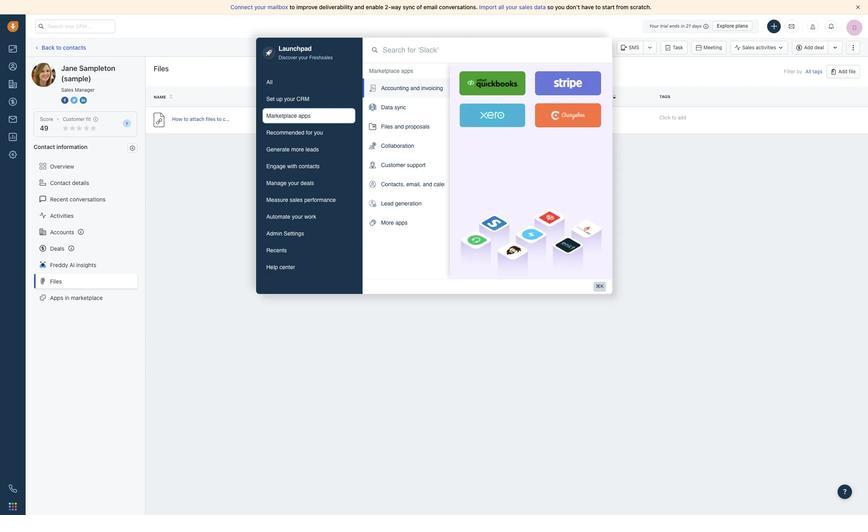 Task type: vqa. For each thing, say whether or not it's contained in the screenshot.
the bottommost 'All'
yes



Task type: describe. For each thing, give the bounding box(es) containing it.
activities
[[756, 44, 777, 50]]

accounts
[[50, 229, 74, 235]]

to left the add
[[672, 114, 677, 120]]

have
[[582, 4, 594, 10]]

attach
[[190, 116, 205, 122]]

⌘ k
[[596, 284, 604, 289]]

more apps
[[381, 220, 408, 226]]

automate your work
[[267, 214, 316, 220]]

activities
[[50, 212, 74, 219]]

deals
[[50, 245, 64, 252]]

customer for customer support
[[381, 162, 406, 168]]

to right how
[[184, 116, 189, 122]]

from
[[617, 4, 629, 10]]

deal
[[815, 44, 825, 50]]

list of options list box
[[363, 63, 456, 232]]

insights
[[76, 261, 96, 268]]

all tags link
[[806, 69, 823, 75]]

1 horizontal spatial sales
[[519, 4, 533, 10]]

start
[[603, 4, 615, 10]]

Search for 'Slack' field
[[383, 45, 603, 55]]

explore
[[717, 23, 735, 29]]

data sync
[[381, 104, 406, 111]]

score
[[40, 116, 53, 122]]

to right mailbox
[[290, 4, 295, 10]]

1 vertical spatial in
[[65, 294, 69, 301]]

press-command-k-to-open-and-close element
[[594, 282, 606, 292]]

49 button
[[40, 125, 48, 132]]

mng settings image
[[130, 145, 135, 151]]

your right all
[[506, 4, 518, 10]]

deliverability
[[319, 4, 353, 10]]

tags
[[813, 69, 823, 75]]

contacts for engage with contacts
[[299, 163, 320, 170]]

and left enable on the top left
[[355, 4, 365, 10]]

details
[[72, 179, 89, 186]]

up
[[277, 96, 283, 102]]

file type
[[443, 94, 464, 99]]

your left mailbox
[[255, 4, 266, 10]]

engage
[[267, 163, 286, 170]]

admin
[[267, 230, 282, 237]]

how to attach files to contacts?
[[172, 116, 246, 122]]

your inside launchpad discover your freshsales
[[299, 55, 308, 61]]

phone image
[[9, 485, 17, 493]]

import
[[480, 4, 497, 10]]

marketplace inside button
[[267, 113, 297, 119]]

facebook circled image
[[61, 96, 68, 105]]

add deal button
[[793, 41, 829, 54]]

generate more leads button
[[263, 142, 356, 157]]

generate
[[267, 146, 290, 153]]

your trial ends in 21 days
[[650, 23, 702, 28]]

contact for contact information
[[34, 144, 55, 150]]

apps inside marketplace apps heading
[[402, 68, 414, 74]]

file for file type
[[443, 94, 452, 99]]

sampleton
[[79, 64, 115, 73]]

and left the invoicing
[[411, 85, 420, 91]]

mailbox
[[268, 4, 288, 10]]

1 horizontal spatial days
[[693, 23, 702, 28]]

jane
[[61, 64, 77, 73]]

21
[[686, 23, 691, 28]]

updates available. click to refresh.
[[412, 44, 490, 50]]

set
[[267, 96, 275, 102]]

measure sales performance button
[[263, 192, 356, 208]]

add deal
[[805, 44, 825, 50]]

accounting
[[381, 85, 409, 91]]

0 vertical spatial in
[[681, 23, 685, 28]]

contact details
[[50, 179, 89, 186]]

contacts,
[[381, 181, 405, 187]]

measure
[[267, 197, 288, 203]]

sms button
[[617, 41, 644, 54]]

add for add file
[[839, 68, 848, 75]]

linkedin circled image
[[80, 96, 87, 105]]

admin settings button
[[263, 226, 356, 241]]

performance
[[305, 197, 336, 203]]

marketplace inside list of options list box
[[369, 68, 400, 74]]

0 vertical spatial you
[[556, 4, 565, 10]]

all inside all button
[[267, 79, 273, 85]]

for
[[306, 130, 313, 136]]

email
[[424, 4, 438, 10]]

connect your mailbox link
[[231, 4, 290, 10]]

send email image
[[790, 23, 795, 30]]

back
[[42, 44, 55, 51]]

sales inside jane sampleton (sample) sales manager
[[61, 87, 73, 93]]

refresh.
[[473, 44, 490, 50]]

information
[[57, 144, 88, 150]]

click to add
[[660, 114, 687, 120]]

discover
[[279, 55, 297, 61]]

settings
[[284, 230, 304, 237]]

all button
[[263, 75, 356, 90]]

data
[[535, 4, 546, 10]]

filter
[[785, 69, 796, 75]]

your right the up
[[284, 96, 295, 102]]

ends
[[670, 23, 680, 28]]

tab list containing all
[[263, 75, 356, 275]]

apps inside marketplace apps button
[[299, 113, 311, 119]]

type
[[453, 94, 464, 99]]

robinson
[[383, 117, 404, 123]]

crm
[[297, 96, 310, 102]]

help center
[[267, 264, 295, 270]]

manage your deals
[[267, 180, 314, 186]]

to right files
[[217, 116, 222, 122]]

and down robinson
[[395, 123, 404, 130]]

recommended
[[267, 130, 305, 136]]

score 49
[[40, 116, 53, 132]]

apps
[[50, 294, 63, 301]]

you inside "button"
[[314, 130, 323, 136]]

connect
[[231, 4, 253, 10]]

improve
[[297, 4, 318, 10]]

proposals
[[406, 123, 430, 130]]

available.
[[432, 44, 453, 50]]

with
[[287, 163, 297, 170]]



Task type: locate. For each thing, give the bounding box(es) containing it.
customer up contacts,
[[381, 162, 406, 168]]

contacts
[[63, 44, 86, 51], [299, 163, 320, 170]]

files down "greg robinson"
[[381, 123, 393, 130]]

contacts up manage your deals button at the left
[[299, 163, 320, 170]]

explore plans link
[[713, 21, 753, 31]]

1 horizontal spatial add
[[839, 68, 848, 75]]

sales inside "button"
[[290, 197, 303, 203]]

(sample)
[[61, 75, 91, 83]]

contacts, email, and calendar
[[381, 181, 456, 187]]

days right 4
[[592, 117, 603, 123]]

add for add deal
[[805, 44, 814, 50]]

task
[[673, 44, 684, 50]]

0 horizontal spatial days
[[592, 117, 603, 123]]

0 horizontal spatial click
[[455, 44, 466, 50]]

to left start at the right of page
[[596, 4, 601, 10]]

0 horizontal spatial sales
[[61, 87, 73, 93]]

apps in marketplace
[[50, 294, 103, 301]]

your down launchpad
[[299, 55, 308, 61]]

contacts down "search your crm..." text box
[[63, 44, 86, 51]]

more
[[381, 220, 394, 226]]

1 vertical spatial add
[[839, 68, 848, 75]]

sales left activities on the right
[[743, 44, 755, 50]]

marketplace apps heading
[[369, 67, 414, 75], [369, 67, 414, 75]]

task button
[[661, 41, 688, 54]]

ago
[[604, 117, 612, 123]]

1 vertical spatial all
[[267, 79, 273, 85]]

sales up automate your work
[[290, 197, 303, 203]]

1 horizontal spatial customer
[[381, 162, 406, 168]]

tags
[[660, 94, 671, 99]]

in right apps
[[65, 294, 69, 301]]

0 vertical spatial sales
[[519, 4, 533, 10]]

0 vertical spatial contact
[[34, 144, 55, 150]]

0 vertical spatial days
[[693, 23, 702, 28]]

conversations
[[70, 196, 106, 203]]

1 vertical spatial customer
[[381, 162, 406, 168]]

tab list
[[263, 75, 356, 275]]

4 days ago
[[588, 117, 612, 123]]

sales up facebook circled image at the top left of the page
[[61, 87, 73, 93]]

1 horizontal spatial in
[[681, 23, 685, 28]]

0 vertical spatial all
[[806, 69, 812, 75]]

all up set
[[267, 79, 273, 85]]

recents button
[[263, 243, 356, 258]]

leads
[[306, 146, 319, 153]]

1 horizontal spatial sales
[[743, 44, 755, 50]]

1 horizontal spatial contacts
[[299, 163, 320, 170]]

1 vertical spatial files
[[381, 123, 393, 130]]

49
[[40, 125, 48, 132]]

sales activities
[[743, 44, 777, 50]]

add inside 'button'
[[805, 44, 814, 50]]

greg
[[371, 117, 382, 123]]

your left deals
[[288, 180, 299, 186]]

you right 'so'
[[556, 4, 565, 10]]

files up 'name'
[[154, 64, 169, 73]]

Search your CRM... text field
[[35, 19, 115, 33]]

contact down "49" button in the left top of the page
[[34, 144, 55, 150]]

k
[[601, 284, 604, 289]]

1 horizontal spatial files
[[154, 64, 169, 73]]

help
[[267, 264, 278, 270]]

0 vertical spatial click
[[455, 44, 466, 50]]

1 horizontal spatial all
[[806, 69, 812, 75]]

to
[[290, 4, 295, 10], [596, 4, 601, 10], [56, 44, 62, 51], [467, 44, 472, 50], [672, 114, 677, 120], [184, 116, 189, 122], [217, 116, 222, 122]]

0 vertical spatial customer
[[63, 116, 85, 122]]

1 vertical spatial click
[[660, 114, 671, 120]]

customer fit
[[63, 116, 91, 122]]

customer left fit
[[63, 116, 85, 122]]

greg robinson
[[371, 117, 404, 123]]

added
[[588, 94, 602, 99]]

and right email,
[[423, 181, 433, 187]]

twitter circled image
[[70, 96, 78, 105]]

0 horizontal spatial file
[[443, 94, 452, 99]]

enable
[[366, 4, 384, 10]]

generation
[[395, 200, 422, 207]]

customer inside list of options list box
[[381, 162, 406, 168]]

launchpad
[[279, 45, 312, 53]]

file left "type"
[[443, 94, 452, 99]]

0 vertical spatial add
[[805, 44, 814, 50]]

0 vertical spatial sync
[[403, 4, 415, 10]]

1 vertical spatial you
[[314, 130, 323, 136]]

to right back
[[56, 44, 62, 51]]

explore plans
[[717, 23, 749, 29]]

marketplace apps inside button
[[267, 113, 311, 119]]

add left deal
[[805, 44, 814, 50]]

0 horizontal spatial add
[[805, 44, 814, 50]]

accounting and invoicing
[[381, 85, 443, 91]]

days right 21
[[693, 23, 702, 28]]

measure sales performance
[[267, 197, 336, 203]]

back to contacts link
[[34, 41, 87, 54]]

file for file size
[[515, 94, 524, 99]]

sync left of
[[403, 4, 415, 10]]

automate
[[267, 214, 291, 220]]

days
[[693, 23, 702, 28], [592, 117, 603, 123]]

phone element
[[5, 481, 21, 497]]

1 vertical spatial contact
[[50, 179, 71, 186]]

recommended for you button
[[263, 125, 356, 140]]

link
[[443, 117, 452, 123]]

and
[[355, 4, 365, 10], [411, 85, 420, 91], [395, 123, 404, 130], [423, 181, 433, 187]]

more
[[292, 146, 304, 153]]

name
[[154, 94, 166, 99]]

1 horizontal spatial click
[[660, 114, 671, 120]]

customer
[[63, 116, 85, 122], [381, 162, 406, 168]]

calendar
[[434, 181, 456, 187]]

contacts for back to contacts
[[63, 44, 86, 51]]

plans
[[736, 23, 749, 29]]

marketplace apps heading inside list of options list box
[[369, 67, 414, 75]]

you
[[556, 4, 565, 10], [314, 130, 323, 136]]

manage your deals button
[[263, 176, 356, 191]]

2 file from the left
[[443, 94, 452, 99]]

engage with contacts
[[267, 163, 320, 170]]

files
[[154, 64, 169, 73], [381, 123, 393, 130], [50, 278, 62, 285]]

files up apps
[[50, 278, 62, 285]]

0 horizontal spatial in
[[65, 294, 69, 301]]

ai
[[70, 261, 75, 268]]

lead generation
[[381, 200, 422, 207]]

2 horizontal spatial files
[[381, 123, 393, 130]]

to left refresh.
[[467, 44, 472, 50]]

all right by
[[806, 69, 812, 75]]

your left "work"
[[292, 214, 303, 220]]

marketplace apps
[[369, 68, 414, 74], [369, 68, 414, 74], [267, 113, 311, 119]]

recents
[[267, 247, 287, 254]]

in left 21
[[681, 23, 685, 28]]

customer support
[[381, 162, 426, 168]]

freshworks switcher image
[[9, 503, 17, 511]]

add left file
[[839, 68, 848, 75]]

admin settings
[[267, 230, 304, 237]]

click right available.
[[455, 44, 466, 50]]

recent conversations
[[50, 196, 106, 203]]

contacts inside button
[[299, 163, 320, 170]]

support
[[407, 162, 426, 168]]

your
[[650, 23, 659, 28]]

your
[[255, 4, 266, 10], [506, 4, 518, 10], [299, 55, 308, 61], [284, 96, 295, 102], [288, 180, 299, 186], [292, 214, 303, 220]]

close image
[[857, 5, 861, 9]]

lead
[[381, 200, 394, 207]]

way
[[391, 4, 402, 10]]

add file button
[[827, 65, 861, 79]]

updates available. click to refresh. link
[[400, 40, 494, 55]]

invoicing
[[422, 85, 443, 91]]

recommended for you
[[267, 130, 323, 136]]

0 horizontal spatial customer
[[63, 116, 85, 122]]

0 horizontal spatial contacts
[[63, 44, 86, 51]]

0 horizontal spatial you
[[314, 130, 323, 136]]

contact for contact details
[[50, 179, 71, 186]]

fit
[[86, 116, 91, 122]]

1 horizontal spatial file
[[515, 94, 524, 99]]

contact up "recent" on the top
[[50, 179, 71, 186]]

1 vertical spatial contacts
[[299, 163, 320, 170]]

0 horizontal spatial files
[[50, 278, 62, 285]]

deals
[[301, 180, 314, 186]]

engage with contacts button
[[263, 159, 356, 174]]

1 horizontal spatial you
[[556, 4, 565, 10]]

0 vertical spatial sales
[[743, 44, 755, 50]]

1 vertical spatial days
[[592, 117, 603, 123]]

on
[[603, 94, 610, 99]]

contact
[[34, 144, 55, 150], [50, 179, 71, 186]]

0 vertical spatial contacts
[[63, 44, 86, 51]]

sms
[[629, 44, 640, 50]]

click
[[455, 44, 466, 50], [660, 114, 671, 120]]

add
[[678, 114, 687, 120]]

0 vertical spatial files
[[154, 64, 169, 73]]

sales left data
[[519, 4, 533, 10]]

how to attach files to contacts? link
[[172, 116, 246, 124]]

overview
[[50, 163, 74, 170]]

you right 'for'
[[314, 130, 323, 136]]

of
[[417, 4, 422, 10]]

contacts?
[[223, 116, 246, 122]]

sync right data
[[395, 104, 406, 111]]

2 vertical spatial files
[[50, 278, 62, 285]]

4
[[588, 117, 591, 123]]

sync inside list of options list box
[[395, 104, 406, 111]]

your inside button
[[288, 180, 299, 186]]

what's new image
[[811, 24, 816, 29]]

file left size
[[515, 94, 524, 99]]

1 vertical spatial sync
[[395, 104, 406, 111]]

add inside button
[[839, 68, 848, 75]]

0 horizontal spatial all
[[267, 79, 273, 85]]

0 horizontal spatial sales
[[290, 197, 303, 203]]

click left the add
[[660, 114, 671, 120]]

import all your sales data link
[[480, 4, 548, 10]]

1 vertical spatial sales
[[290, 197, 303, 203]]

marketplace apps inside list of options list box
[[369, 68, 414, 74]]

1 vertical spatial sales
[[61, 87, 73, 93]]

connect your mailbox to improve deliverability and enable 2-way sync of email conversations. import all your sales data so you don't have to start from scratch.
[[231, 4, 652, 10]]

menu
[[450, 63, 613, 279]]

files inside list of options list box
[[381, 123, 393, 130]]

customer for customer fit
[[63, 116, 85, 122]]

1 file from the left
[[515, 94, 524, 99]]



